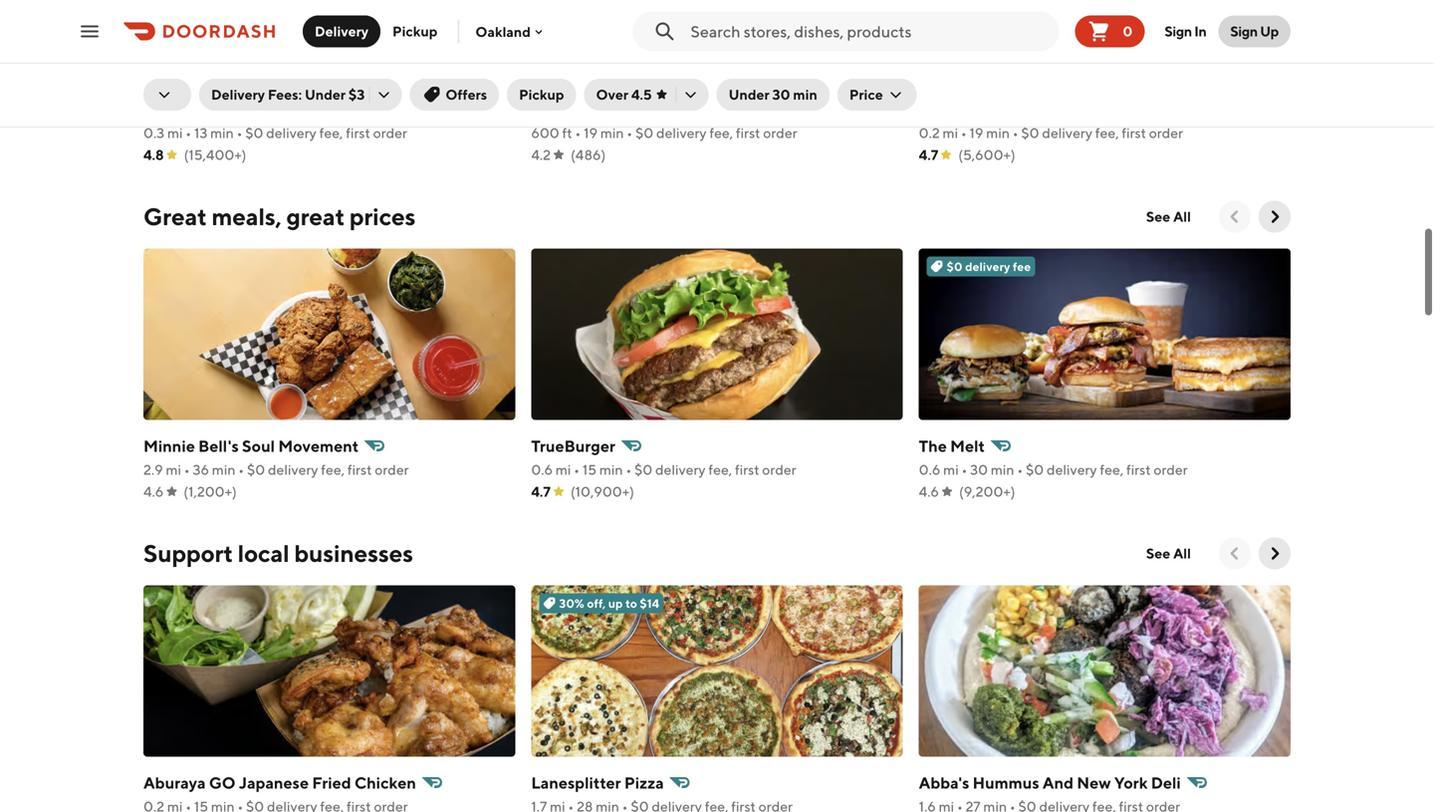 Task type: vqa. For each thing, say whether or not it's contained in the screenshot.
Bamboo Chinese CLOSED
no



Task type: describe. For each thing, give the bounding box(es) containing it.
min inside button
[[793, 86, 818, 103]]

4.6 for the melt
[[919, 483, 940, 500]]

(15,400+)
[[184, 147, 247, 163]]

$​0 for minnie bell's soul movement
[[247, 461, 265, 478]]

local
[[238, 539, 290, 568]]

price
[[850, 86, 883, 103]]

$14
[[640, 596, 660, 610]]

fee, for xolo taqueria
[[319, 125, 343, 141]]

0.6 for the melt
[[919, 461, 941, 478]]

order for minnie bell's soul movement
[[375, 461, 409, 478]]

great meals, great prices
[[143, 202, 416, 231]]

min for the melt
[[991, 461, 1015, 478]]

in
[[1195, 23, 1207, 39]]

0.2
[[919, 125, 940, 141]]

delivery for trueburger
[[656, 461, 706, 478]]

mi for minnie bell's soul movement
[[166, 461, 181, 478]]

trueburger
[[531, 437, 616, 455]]

order for que rico
[[763, 125, 798, 141]]

great meals, great prices link
[[143, 201, 416, 233]]

previous button of carousel image
[[1225, 207, 1245, 227]]

min for que rico
[[601, 125, 624, 141]]

fee, for que rico
[[710, 125, 733, 141]]

abba's hummus and new york deli
[[919, 773, 1181, 792]]

to
[[626, 596, 638, 610]]

0 button
[[1075, 15, 1145, 47]]

mi for xolo taqueria
[[167, 125, 183, 141]]

abba's hummus and new york deli link
[[919, 769, 1291, 812]]

1 horizontal spatial pickup button
[[507, 79, 576, 111]]

see all for support local businesses
[[1147, 545, 1192, 562]]

0
[[1123, 23, 1133, 39]]

0.3
[[143, 125, 165, 141]]

pickup for pickup button to the left
[[393, 23, 438, 39]]

4.2
[[531, 147, 551, 163]]

minnie
[[143, 437, 195, 455]]

order for the melt
[[1154, 461, 1188, 478]]

all for support local businesses
[[1174, 545, 1192, 562]]

(5,600+)
[[959, 147, 1016, 163]]

over 4.5 button
[[584, 79, 709, 111]]

30% off, up to $14
[[559, 596, 660, 610]]

0.6 mi • 30 min • $​0 delivery fee, first order
[[919, 461, 1188, 478]]

over
[[596, 86, 629, 103]]

businesses
[[294, 539, 413, 568]]

taqueria
[[181, 100, 245, 119]]

aburaya go japanese fried chicken link
[[143, 769, 515, 812]]

4.6 for minnie bell's soul movement
[[143, 483, 164, 500]]

sign up
[[1231, 23, 1279, 39]]

all for great meals, great prices
[[1174, 208, 1192, 225]]

fried
[[312, 773, 351, 792]]

19 for mi
[[970, 125, 984, 141]]

30 inside button
[[773, 86, 791, 103]]

36
[[193, 461, 209, 478]]

13
[[194, 125, 208, 141]]

oakland button
[[476, 23, 547, 40]]

que rico
[[531, 100, 601, 119]]

delivery button
[[303, 15, 381, 47]]

sign in link
[[1153, 11, 1219, 51]]

over 4.5
[[596, 86, 652, 103]]

30%
[[559, 596, 585, 610]]

great
[[286, 202, 345, 231]]

delivery for delivery
[[315, 23, 369, 39]]

600
[[531, 125, 560, 141]]

abba's
[[919, 773, 970, 792]]

min for minnie bell's soul movement
[[212, 461, 236, 478]]

600 ft • 19 min • $​0 delivery fee, first order
[[531, 125, 798, 141]]

the
[[919, 437, 947, 455]]

prices
[[350, 202, 416, 231]]

Store search: begin typing to search for stores available on DoorDash text field
[[691, 20, 1052, 42]]

soul
[[242, 437, 275, 455]]

price button
[[838, 79, 917, 111]]

previous button of carousel image
[[1225, 544, 1245, 564]]

pizza
[[625, 773, 664, 792]]

mi for the melt
[[944, 461, 959, 478]]

deli
[[1151, 773, 1181, 792]]

(486)
[[571, 147, 606, 163]]

fee, for trueburger
[[709, 461, 732, 478]]

york
[[1115, 773, 1148, 792]]

under 30 min
[[729, 86, 818, 103]]

xolo
[[143, 100, 178, 119]]

aburaya
[[143, 773, 206, 792]]

2.9
[[143, 461, 163, 478]]

(9,200+)
[[959, 483, 1016, 500]]

go
[[209, 773, 236, 792]]

que
[[531, 100, 564, 119]]

offers button
[[410, 79, 499, 111]]

under inside button
[[729, 86, 770, 103]]

off,
[[587, 596, 606, 610]]

first for minnie bell's soul movement
[[348, 461, 372, 478]]

hummus
[[973, 773, 1040, 792]]

delivery for delivery fees: under $3
[[211, 86, 265, 103]]

delivery for the melt
[[1047, 461, 1098, 478]]

order for xolo taqueria
[[373, 125, 407, 141]]

0.6 mi • 15 min • $​0 delivery fee, first order
[[531, 461, 797, 478]]

$3
[[349, 86, 365, 103]]

and
[[1043, 773, 1074, 792]]

see all link for great meals, great prices
[[1135, 201, 1204, 233]]

fees:
[[268, 86, 302, 103]]



Task type: locate. For each thing, give the bounding box(es) containing it.
(10,900+)
[[571, 483, 635, 500]]

1 19 from the left
[[584, 125, 598, 141]]

delivery left fees:
[[211, 86, 265, 103]]

$​0 for que rico
[[636, 125, 654, 141]]

see
[[1147, 208, 1171, 225], [1147, 545, 1171, 562]]

4.6 down the
[[919, 483, 940, 500]]

lanesplitter
[[531, 773, 621, 792]]

0 horizontal spatial pickup
[[393, 23, 438, 39]]

1 all from the top
[[1174, 208, 1192, 225]]

2 see all link from the top
[[1135, 538, 1204, 570]]

pickup
[[393, 23, 438, 39], [519, 86, 564, 103]]

0 vertical spatial see
[[1147, 208, 1171, 225]]

bell's
[[198, 437, 239, 455]]

first
[[346, 125, 370, 141], [736, 125, 761, 141], [1122, 125, 1147, 141], [348, 461, 372, 478], [735, 461, 760, 478], [1127, 461, 1151, 478]]

fee, for the melt
[[1100, 461, 1124, 478]]

see all link for support local businesses
[[1135, 538, 1204, 570]]

1 next button of carousel image from the top
[[1265, 207, 1285, 227]]

0 vertical spatial delivery
[[315, 23, 369, 39]]

0 horizontal spatial pickup button
[[381, 15, 450, 47]]

fee, for minnie bell's soul movement
[[321, 461, 345, 478]]

1 0.6 from the left
[[531, 461, 553, 478]]

2 see all from the top
[[1147, 545, 1192, 562]]

1 horizontal spatial 4.7
[[919, 147, 939, 163]]

first for que rico
[[736, 125, 761, 141]]

offers
[[446, 86, 487, 103]]

order for trueburger
[[762, 461, 797, 478]]

4.7 for (10,900+)
[[531, 483, 551, 500]]

support
[[143, 539, 233, 568]]

2.9 mi • 36 min • $​0 delivery fee, first order
[[143, 461, 409, 478]]

first for the melt
[[1127, 461, 1151, 478]]

0 vertical spatial pickup button
[[381, 15, 450, 47]]

delivery for que rico
[[657, 125, 707, 141]]

next button of carousel image right previous button of carousel image
[[1265, 544, 1285, 564]]

rico
[[567, 100, 601, 119]]

1 horizontal spatial delivery
[[315, 23, 369, 39]]

see all left previous button of carousel icon
[[1147, 208, 1192, 225]]

4.7 down 'trueburger'
[[531, 483, 551, 500]]

0 vertical spatial all
[[1174, 208, 1192, 225]]

delivery up $3
[[315, 23, 369, 39]]

next button of carousel image for great meals, great prices
[[1265, 207, 1285, 227]]

4.8
[[143, 147, 164, 163]]

1 vertical spatial next button of carousel image
[[1265, 544, 1285, 564]]

2 sign from the left
[[1231, 23, 1258, 39]]

30
[[773, 86, 791, 103], [971, 461, 988, 478]]

4.5
[[632, 86, 652, 103]]

min
[[793, 86, 818, 103], [210, 125, 234, 141], [601, 125, 624, 141], [987, 125, 1010, 141], [212, 461, 236, 478], [600, 461, 623, 478], [991, 461, 1015, 478]]

2 4.6 from the left
[[919, 483, 940, 500]]

min right 13
[[210, 125, 234, 141]]

chicken
[[355, 773, 416, 792]]

pickup button up offers button
[[381, 15, 450, 47]]

1 vertical spatial pickup button
[[507, 79, 576, 111]]

0 vertical spatial 30
[[773, 86, 791, 103]]

4.7 for (5,600+)
[[919, 147, 939, 163]]

pickup for the rightmost pickup button
[[519, 86, 564, 103]]

next button of carousel image right previous button of carousel icon
[[1265, 207, 1285, 227]]

1 see all from the top
[[1147, 208, 1192, 225]]

min for trueburger
[[600, 461, 623, 478]]

0 vertical spatial see all
[[1147, 208, 1192, 225]]

support local businesses link
[[143, 538, 413, 570]]

0 horizontal spatial 0.6
[[531, 461, 553, 478]]

0 horizontal spatial under
[[305, 86, 346, 103]]

mi
[[167, 125, 183, 141], [943, 125, 959, 141], [166, 461, 181, 478], [556, 461, 571, 478], [944, 461, 959, 478]]

pickup button up 600
[[507, 79, 576, 111]]

movement
[[278, 437, 359, 455]]

1 horizontal spatial sign
[[1231, 23, 1258, 39]]

next button of carousel image for support local businesses
[[1265, 544, 1285, 564]]

1 vertical spatial 4.7
[[531, 483, 551, 500]]

2 under from the left
[[729, 86, 770, 103]]

minnie bell's soul movement
[[143, 437, 359, 455]]

0.3 mi • 13 min • $​0 delivery fee, first order
[[143, 125, 407, 141]]

under left $3
[[305, 86, 346, 103]]

30 up (9,200+)
[[971, 461, 988, 478]]

2 next button of carousel image from the top
[[1265, 544, 1285, 564]]

sign left in
[[1165, 23, 1192, 39]]

0 horizontal spatial 4.6
[[143, 483, 164, 500]]

$​0 for the melt
[[1026, 461, 1044, 478]]

2 0.6 from the left
[[919, 461, 941, 478]]

min for xolo taqueria
[[210, 125, 234, 141]]

first for xolo taqueria
[[346, 125, 370, 141]]

up
[[1261, 23, 1279, 39]]

1 vertical spatial see
[[1147, 545, 1171, 562]]

delivery
[[315, 23, 369, 39], [211, 86, 265, 103]]

0 horizontal spatial delivery
[[211, 86, 265, 103]]

under
[[305, 86, 346, 103], [729, 86, 770, 103]]

1 see all link from the top
[[1135, 201, 1204, 233]]

0 vertical spatial next button of carousel image
[[1265, 207, 1285, 227]]

0.6 down 'trueburger'
[[531, 461, 553, 478]]

1 vertical spatial all
[[1174, 545, 1192, 562]]

mi down the melt
[[944, 461, 959, 478]]

see all link left previous button of carousel icon
[[1135, 201, 1204, 233]]

4.6
[[143, 483, 164, 500], [919, 483, 940, 500]]

min right 15 at the left bottom of page
[[600, 461, 623, 478]]

0.6 for trueburger
[[531, 461, 553, 478]]

30 left price
[[773, 86, 791, 103]]

oakland
[[476, 23, 531, 40]]

order
[[373, 125, 407, 141], [763, 125, 798, 141], [1149, 125, 1184, 141], [375, 461, 409, 478], [762, 461, 797, 478], [1154, 461, 1188, 478]]

4.7
[[919, 147, 939, 163], [531, 483, 551, 500]]

mi down 'trueburger'
[[556, 461, 571, 478]]

delivery inside button
[[315, 23, 369, 39]]

sign for sign in
[[1165, 23, 1192, 39]]

delivery for minnie bell's soul movement
[[268, 461, 318, 478]]

sign in
[[1165, 23, 1207, 39]]

1 vertical spatial delivery
[[211, 86, 265, 103]]

first for trueburger
[[735, 461, 760, 478]]

1 sign from the left
[[1165, 23, 1192, 39]]

mi right 0.3
[[167, 125, 183, 141]]

see left previous button of carousel image
[[1147, 545, 1171, 562]]

see all
[[1147, 208, 1192, 225], [1147, 545, 1192, 562]]

great
[[143, 202, 207, 231]]

1 vertical spatial 30
[[971, 461, 988, 478]]

delivery for xolo taqueria
[[266, 125, 317, 141]]

0 horizontal spatial 30
[[773, 86, 791, 103]]

1 vertical spatial see all link
[[1135, 538, 1204, 570]]

the melt
[[919, 437, 985, 455]]

19 up (5,600+)
[[970, 125, 984, 141]]

19 up (486)
[[584, 125, 598, 141]]

0.6
[[531, 461, 553, 478], [919, 461, 941, 478]]

see all left previous button of carousel image
[[1147, 545, 1192, 562]]

min right 36
[[212, 461, 236, 478]]

0 vertical spatial 4.7
[[919, 147, 939, 163]]

4.7 down 0.2
[[919, 147, 939, 163]]

new
[[1077, 773, 1112, 792]]

19
[[584, 125, 598, 141], [970, 125, 984, 141]]

1 vertical spatial see all
[[1147, 545, 1192, 562]]

min up (5,600+)
[[987, 125, 1010, 141]]

1 horizontal spatial 0.6
[[919, 461, 941, 478]]

fee
[[1013, 260, 1031, 274]]

0 vertical spatial pickup
[[393, 23, 438, 39]]

mi right 2.9
[[166, 461, 181, 478]]

min up (486)
[[601, 125, 624, 141]]

2 see from the top
[[1147, 545, 1171, 562]]

0 vertical spatial see all link
[[1135, 201, 1204, 233]]

pickup right delivery button
[[393, 23, 438, 39]]

see all link left previous button of carousel image
[[1135, 538, 1204, 570]]

0.2 mi • 19 min • $​0 delivery fee, first order
[[919, 125, 1184, 141]]

1 horizontal spatial pickup
[[519, 86, 564, 103]]

min left price
[[793, 86, 818, 103]]

mi right 0.2
[[943, 125, 959, 141]]

sign for sign up
[[1231, 23, 1258, 39]]

open menu image
[[78, 19, 102, 43]]

1 horizontal spatial 4.6
[[919, 483, 940, 500]]

15
[[583, 461, 597, 478]]

mi for trueburger
[[556, 461, 571, 478]]

0 horizontal spatial 19
[[584, 125, 598, 141]]

see all for great meals, great prices
[[1147, 208, 1192, 225]]

lanesplitter pizza
[[531, 773, 664, 792]]

delivery
[[266, 125, 317, 141], [657, 125, 707, 141], [1043, 125, 1093, 141], [966, 260, 1011, 274], [268, 461, 318, 478], [656, 461, 706, 478], [1047, 461, 1098, 478]]

0.6 down the
[[919, 461, 941, 478]]

under 30 min button
[[717, 79, 830, 111]]

4.6 down 2.9
[[143, 483, 164, 500]]

min up (9,200+)
[[991, 461, 1015, 478]]

see left previous button of carousel icon
[[1147, 208, 1171, 225]]

$​0 for trueburger
[[635, 461, 653, 478]]

xolo taqueria
[[143, 100, 245, 119]]

japanese
[[239, 773, 309, 792]]

sign left "up"
[[1231, 23, 1258, 39]]

$​0 for xolo taqueria
[[245, 125, 264, 141]]

1 4.6 from the left
[[143, 483, 164, 500]]

support local businesses
[[143, 539, 413, 568]]

0 horizontal spatial sign
[[1165, 23, 1192, 39]]

1 horizontal spatial 19
[[970, 125, 984, 141]]

1 vertical spatial pickup
[[519, 86, 564, 103]]

1 under from the left
[[305, 86, 346, 103]]

lanesplitter pizza link
[[531, 769, 903, 812]]

all left previous button of carousel icon
[[1174, 208, 1192, 225]]

2 19 from the left
[[970, 125, 984, 141]]

next button of carousel image
[[1265, 207, 1285, 227], [1265, 544, 1285, 564]]

sign
[[1165, 23, 1192, 39], [1231, 23, 1258, 39]]

$0 delivery fee
[[947, 260, 1031, 274]]

19 for ft
[[584, 125, 598, 141]]

see for support local businesses
[[1147, 545, 1171, 562]]

2 all from the top
[[1174, 545, 1192, 562]]

all left previous button of carousel image
[[1174, 545, 1192, 562]]

fee,
[[319, 125, 343, 141], [710, 125, 733, 141], [1096, 125, 1119, 141], [321, 461, 345, 478], [709, 461, 732, 478], [1100, 461, 1124, 478]]

pickup up 600
[[519, 86, 564, 103]]

1 see from the top
[[1147, 208, 1171, 225]]

sign up link
[[1219, 15, 1291, 47]]

0 horizontal spatial 4.7
[[531, 483, 551, 500]]

see for great meals, great prices
[[1147, 208, 1171, 225]]

delivery fees: under $3
[[211, 86, 365, 103]]

under up "600 ft • 19 min • $​0 delivery fee, first order"
[[729, 86, 770, 103]]

up
[[608, 596, 623, 610]]

(1,200+)
[[184, 483, 237, 500]]

pickup button
[[381, 15, 450, 47], [507, 79, 576, 111]]

•
[[186, 125, 191, 141], [237, 125, 243, 141], [575, 125, 581, 141], [627, 125, 633, 141], [961, 125, 967, 141], [1013, 125, 1019, 141], [184, 461, 190, 478], [238, 461, 244, 478], [574, 461, 580, 478], [626, 461, 632, 478], [962, 461, 968, 478], [1018, 461, 1023, 478]]

1 horizontal spatial 30
[[971, 461, 988, 478]]

meals,
[[212, 202, 282, 231]]

1 horizontal spatial under
[[729, 86, 770, 103]]

ft
[[562, 125, 573, 141]]

aburaya go japanese fried chicken
[[143, 773, 416, 792]]

$0
[[947, 260, 963, 274]]

melt
[[951, 437, 985, 455]]



